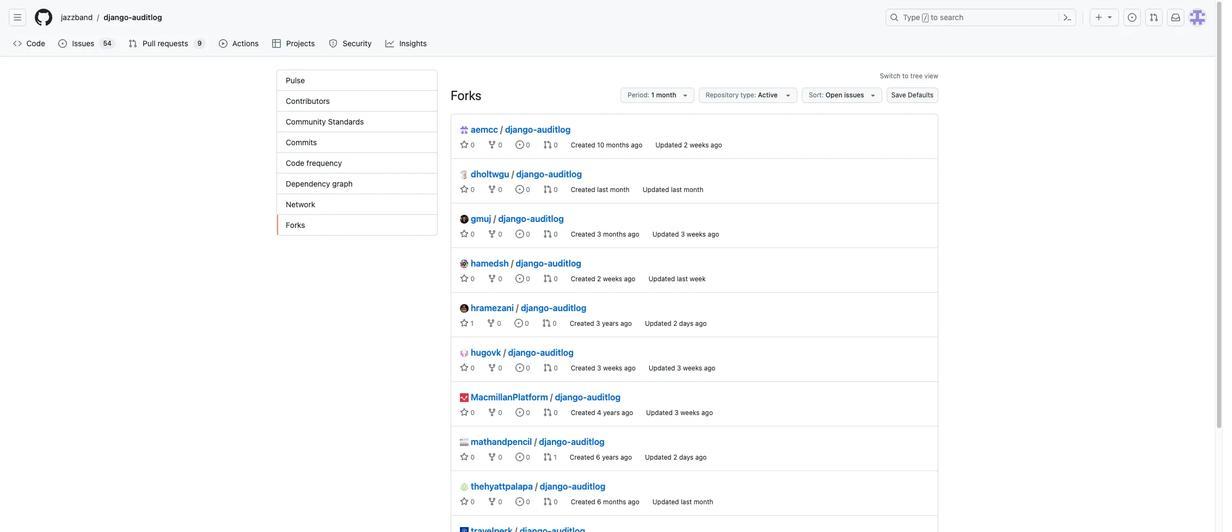 Task type: locate. For each thing, give the bounding box(es) containing it.
updated last month
[[643, 186, 704, 194], [653, 498, 714, 507]]

2 vertical spatial 1
[[552, 454, 557, 462]]

django- right gmuj
[[499, 214, 531, 224]]

/ right jazzband
[[97, 13, 99, 22]]

git pull request image
[[1150, 13, 1159, 22], [129, 39, 137, 48], [544, 141, 552, 149], [544, 230, 552, 239], [542, 319, 551, 328], [544, 409, 552, 417], [544, 498, 552, 507]]

1 horizontal spatial 1
[[552, 454, 557, 462]]

4 git pull request image from the top
[[544, 453, 552, 462]]

star image down @hramezani icon
[[460, 319, 469, 328]]

months for aemcc
[[607, 141, 630, 149]]

git pull request image for aemcc
[[544, 141, 552, 149]]

1 left created 6 years ago
[[552, 454, 557, 462]]

sort:
[[809, 91, 824, 99]]

shield image
[[329, 39, 338, 48]]

issues
[[72, 39, 94, 48]]

repo forked image down thehyattpalapa link on the left bottom of the page
[[488, 498, 497, 507]]

created up created 3 years ago
[[571, 275, 596, 283]]

created down created 2 weeks ago
[[570, 320, 595, 328]]

1 vertical spatial days
[[680, 454, 694, 462]]

/
[[97, 13, 99, 22], [924, 14, 928, 22], [501, 125, 503, 135], [512, 169, 515, 179], [494, 214, 496, 224], [511, 259, 514, 269], [516, 303, 519, 313], [504, 348, 506, 358], [551, 393, 553, 403], [535, 437, 537, 447], [535, 482, 538, 492]]

/ right the thehyattpalapa at the left bottom
[[535, 482, 538, 492]]

updated 3 weeks ago
[[653, 230, 720, 239], [649, 364, 716, 373], [647, 409, 713, 417]]

3 git pull request image from the top
[[544, 364, 552, 373]]

1 git pull request image from the top
[[544, 185, 552, 194]]

repo forked image down mathandpencil 'link'
[[488, 453, 497, 462]]

frequency
[[307, 159, 342, 168]]

aemcc
[[471, 125, 498, 135]]

/ right hramezani
[[516, 303, 519, 313]]

code down commits
[[286, 159, 305, 168]]

repo forked image down aemcc
[[488, 141, 497, 149]]

1 vertical spatial months
[[604, 230, 627, 239]]

django- up the "created 4 years ago"
[[555, 393, 587, 403]]

community standards link
[[277, 112, 437, 132]]

dependency
[[286, 179, 330, 188]]

code
[[26, 39, 45, 48], [286, 159, 305, 168]]

issue opened image for macmillanplatform
[[516, 409, 524, 417]]

git pull request image
[[544, 185, 552, 194], [544, 275, 552, 283], [544, 364, 552, 373], [544, 453, 552, 462]]

repo forked image down hugovk
[[488, 364, 497, 373]]

months up created 2 weeks ago
[[604, 230, 627, 239]]

code image
[[13, 39, 22, 48]]

created for aemcc
[[571, 141, 596, 149]]

0 vertical spatial triangle down image
[[1106, 13, 1115, 21]]

months right 10 at the top
[[607, 141, 630, 149]]

star image down @gmuj 'image'
[[460, 230, 469, 239]]

pulse link
[[277, 70, 437, 91]]

/ right hamedsh
[[511, 259, 514, 269]]

created 3 months ago
[[571, 230, 640, 239]]

0 horizontal spatial triangle down image
[[869, 91, 878, 100]]

1 vertical spatial 6
[[598, 498, 602, 507]]

star image down @dholtwgu "icon"
[[460, 185, 469, 194]]

0 horizontal spatial code
[[26, 39, 45, 48]]

1 link
[[460, 319, 474, 328], [544, 453, 557, 462]]

repo forked image for aemcc
[[488, 141, 497, 149]]

created for thehyattpalapa
[[571, 498, 596, 507]]

django- up 54 at the top
[[104, 13, 132, 22]]

0 horizontal spatial 1
[[469, 320, 474, 328]]

django- up created 6 months ago
[[540, 482, 572, 492]]

django- for macmillanplatform
[[555, 393, 587, 403]]

1 link down @hramezani icon
[[460, 319, 474, 328]]

created 4 years ago
[[571, 409, 634, 417]]

created last month
[[571, 186, 630, 194]]

4 star image from the top
[[460, 409, 469, 417]]

/ right the macmillanplatform
[[551, 393, 553, 403]]

2 star image from the top
[[460, 230, 469, 239]]

star image down @macmillanplatform image on the bottom
[[460, 409, 469, 417]]

django- for hramezani
[[521, 303, 553, 313]]

repo forked image down macmillanplatform link at the left of page
[[488, 409, 497, 417]]

1 vertical spatial triangle down image
[[869, 91, 878, 100]]

code inside code frequency link
[[286, 159, 305, 168]]

2 triangle down image from the left
[[784, 91, 793, 100]]

macmillanplatform link
[[460, 391, 548, 404]]

updated for dholtwgu
[[643, 186, 670, 194]]

1 days from the top
[[680, 320, 694, 328]]

years for hramezani
[[602, 320, 619, 328]]

star image
[[460, 185, 469, 194], [460, 230, 469, 239], [460, 319, 469, 328], [460, 498, 469, 507]]

plus image
[[1095, 13, 1104, 22]]

0 vertical spatial years
[[602, 320, 619, 328]]

weeks for macmillanplatform
[[681, 409, 700, 417]]

years for mathandpencil
[[603, 454, 619, 462]]

6 down created 6 years ago
[[598, 498, 602, 507]]

/ right aemcc
[[501, 125, 503, 135]]

1 horizontal spatial code
[[286, 159, 305, 168]]

forks
[[451, 88, 482, 103], [286, 221, 305, 230]]

/ right hugovk
[[504, 348, 506, 358]]

issue opened image for hugovk
[[516, 364, 524, 373]]

auditlog for dholtwgu
[[549, 169, 582, 179]]

created down created last month
[[571, 230, 596, 239]]

/ inside type / to search
[[924, 14, 928, 22]]

code right code image
[[26, 39, 45, 48]]

repo forked image for mathandpencil
[[488, 453, 497, 462]]

switch
[[880, 72, 901, 80]]

created left 10 at the top
[[571, 141, 596, 149]]

0 vertical spatial 1 link
[[460, 319, 474, 328]]

star image down @mathandpencil icon
[[460, 453, 469, 462]]

repo forked image down dholtwgu
[[488, 185, 497, 194]]

2
[[684, 141, 688, 149], [598, 275, 602, 283], [674, 320, 678, 328], [674, 454, 678, 462]]

updated for gmuj
[[653, 230, 679, 239]]

auditlog for aemcc
[[537, 125, 571, 135]]

django- right dholtwgu
[[517, 169, 549, 179]]

0 vertical spatial forks
[[451, 88, 482, 103]]

created down created 3 years ago
[[571, 364, 596, 373]]

years for macmillanplatform
[[604, 409, 620, 417]]

1 vertical spatial updated 3 weeks ago
[[649, 364, 716, 373]]

/ right mathandpencil
[[535, 437, 537, 447]]

django-auditlog link for gmuj
[[499, 214, 564, 224]]

repo forked image
[[488, 141, 497, 149], [488, 275, 497, 283], [488, 453, 497, 462]]

2 git pull request image from the top
[[544, 275, 552, 283]]

updated last month for dholtwgu
[[643, 186, 704, 194]]

0 link
[[460, 141, 475, 149], [488, 141, 503, 149], [516, 141, 530, 149], [544, 141, 558, 149], [460, 185, 475, 194], [488, 185, 503, 194], [516, 185, 530, 194], [544, 185, 558, 194], [460, 230, 475, 239], [488, 230, 503, 239], [516, 230, 530, 239], [544, 230, 558, 239], [460, 275, 475, 283], [488, 275, 503, 283], [516, 275, 530, 283], [544, 275, 558, 283], [487, 319, 502, 328], [515, 319, 529, 328], [542, 319, 557, 328], [460, 364, 475, 373], [488, 364, 503, 373], [516, 364, 530, 373], [544, 364, 558, 373], [460, 409, 475, 417], [488, 409, 503, 417], [516, 409, 530, 417], [544, 409, 558, 417], [460, 453, 475, 462], [488, 453, 503, 462], [516, 453, 530, 462], [460, 498, 475, 507], [488, 498, 503, 507], [516, 498, 530, 507], [544, 498, 558, 507]]

1 link left created 6 years ago
[[544, 453, 557, 462]]

star image for hramezani
[[460, 319, 469, 328]]

1 vertical spatial years
[[604, 409, 620, 417]]

issue opened image for mathandpencil
[[516, 453, 524, 462]]

@mathandpencil image
[[460, 438, 469, 447]]

created
[[571, 141, 596, 149], [571, 186, 596, 194], [571, 230, 596, 239], [571, 275, 596, 283], [570, 320, 595, 328], [571, 364, 596, 373], [571, 409, 596, 417], [570, 454, 595, 462], [571, 498, 596, 507]]

django- right aemcc
[[505, 125, 537, 135]]

django-auditlog link for aemcc
[[505, 125, 571, 135]]

dependency graph
[[286, 179, 353, 188]]

git pull request image for gmuj
[[544, 230, 552, 239]]

6
[[597, 454, 601, 462], [598, 498, 602, 507]]

forks up @aemcc image
[[451, 88, 482, 103]]

requests
[[158, 39, 188, 48]]

updated for hamedsh
[[649, 275, 675, 283]]

2 star image from the top
[[460, 275, 469, 283]]

6 down 4
[[597, 454, 601, 462]]

star image down @thehyattpalapa icon
[[460, 498, 469, 507]]

auditlog for gmuj
[[531, 214, 564, 224]]

issue opened image
[[58, 39, 67, 48], [516, 141, 524, 149], [516, 230, 524, 239], [516, 409, 524, 417], [516, 498, 524, 507]]

5 star image from the top
[[460, 453, 469, 462]]

triangle down image right plus image
[[1106, 13, 1115, 21]]

created for gmuj
[[571, 230, 596, 239]]

1 vertical spatial code
[[286, 159, 305, 168]]

/ right type
[[924, 14, 928, 22]]

repo forked image down hramezani
[[487, 319, 496, 328]]

save defaults
[[892, 91, 934, 99]]

years up created 3 weeks ago
[[602, 320, 619, 328]]

issue opened image for gmuj
[[516, 230, 524, 239]]

hugovk link
[[460, 346, 501, 360]]

@aemcc image
[[460, 126, 469, 135]]

django-auditlog link for thehyattpalapa
[[540, 482, 606, 492]]

1
[[652, 91, 655, 99], [469, 320, 474, 328], [552, 454, 557, 462]]

projects link
[[268, 35, 320, 52]]

1 triangle down image from the left
[[681, 91, 690, 100]]

weeks for aemcc
[[690, 141, 709, 149]]

code inside code link
[[26, 39, 45, 48]]

last
[[598, 186, 609, 194], [671, 186, 682, 194], [677, 275, 688, 283], [681, 498, 692, 507]]

auditlog
[[132, 13, 162, 22], [537, 125, 571, 135], [549, 169, 582, 179], [531, 214, 564, 224], [548, 259, 582, 269], [553, 303, 587, 313], [540, 348, 574, 358], [587, 393, 621, 403], [571, 437, 605, 447], [572, 482, 606, 492]]

triangle down image for 1 month
[[681, 91, 690, 100]]

updated for hugovk
[[649, 364, 676, 373]]

3 star image from the top
[[460, 364, 469, 373]]

@hugovk image
[[460, 349, 469, 358]]

years up created 6 months ago
[[603, 454, 619, 462]]

created up created 3 months ago
[[571, 186, 596, 194]]

code frequency link
[[277, 153, 437, 174]]

0 horizontal spatial forks
[[286, 221, 305, 230]]

star image for hugovk
[[460, 364, 469, 373]]

auditlog for hamedsh
[[548, 259, 582, 269]]

created down the "created 4 years ago"
[[570, 454, 595, 462]]

0 vertical spatial 6
[[597, 454, 601, 462]]

repo forked image down gmuj
[[488, 230, 497, 239]]

1 star image from the top
[[460, 185, 469, 194]]

created down created 6 years ago
[[571, 498, 596, 507]]

auditlog for thehyattpalapa
[[572, 482, 606, 492]]

issue opened image for aemcc
[[516, 141, 524, 149]]

0
[[469, 141, 475, 149], [497, 141, 503, 149], [524, 141, 530, 149], [552, 141, 558, 149], [469, 186, 475, 194], [497, 186, 503, 194], [524, 186, 530, 194], [552, 186, 558, 194], [469, 230, 475, 239], [497, 230, 503, 239], [524, 230, 530, 239], [552, 230, 558, 239], [469, 275, 475, 283], [497, 275, 503, 283], [524, 275, 530, 283], [552, 275, 558, 283], [496, 320, 502, 328], [523, 320, 529, 328], [551, 320, 557, 328], [469, 364, 475, 373], [497, 364, 503, 373], [524, 364, 530, 373], [552, 364, 558, 373], [469, 409, 475, 417], [497, 409, 503, 417], [524, 409, 530, 417], [552, 409, 558, 417], [469, 454, 475, 462], [497, 454, 503, 462], [524, 454, 530, 462], [469, 498, 475, 507], [497, 498, 503, 507], [524, 498, 530, 507], [552, 498, 558, 507]]

3 repo forked image from the top
[[488, 453, 497, 462]]

2 days from the top
[[680, 454, 694, 462]]

updated last week
[[649, 275, 706, 283]]

repo forked image
[[488, 185, 497, 194], [488, 230, 497, 239], [487, 319, 496, 328], [488, 364, 497, 373], [488, 409, 497, 417], [488, 498, 497, 507]]

0 vertical spatial updated 3 weeks ago
[[653, 230, 720, 239]]

star image down @aemcc image
[[460, 141, 469, 149]]

0 vertical spatial updated last month
[[643, 186, 704, 194]]

actions
[[233, 39, 259, 48]]

1 repo forked image from the top
[[488, 141, 497, 149]]

updated
[[656, 141, 682, 149], [643, 186, 670, 194], [653, 230, 679, 239], [649, 275, 675, 283], [645, 320, 672, 328], [649, 364, 676, 373], [647, 409, 673, 417], [645, 454, 672, 462], [653, 498, 679, 507]]

hamedsh
[[471, 259, 509, 269]]

django-auditlog link for hramezani
[[521, 303, 587, 313]]

0 vertical spatial days
[[680, 320, 694, 328]]

2 horizontal spatial 1
[[652, 91, 655, 99]]

months
[[607, 141, 630, 149], [604, 230, 627, 239], [604, 498, 627, 507]]

2 vertical spatial updated 3 weeks ago
[[647, 409, 713, 417]]

10
[[598, 141, 605, 149]]

contributors link
[[277, 91, 437, 112]]

updated 2 weeks ago
[[656, 141, 723, 149]]

issue opened image for thehyattpalapa
[[516, 498, 524, 507]]

forks down network
[[286, 221, 305, 230]]

0 horizontal spatial triangle down image
[[681, 91, 690, 100]]

django- for aemcc
[[505, 125, 537, 135]]

django- for hugovk
[[508, 348, 540, 358]]

0 horizontal spatial to
[[903, 72, 909, 80]]

code frequency
[[286, 159, 342, 168]]

0 vertical spatial months
[[607, 141, 630, 149]]

triangle down image
[[681, 91, 690, 100], [784, 91, 793, 100]]

jazzband link
[[57, 9, 97, 26]]

updated 2 days ago
[[645, 320, 707, 328], [645, 454, 707, 462]]

actions link
[[214, 35, 264, 52]]

3
[[598, 230, 602, 239], [681, 230, 685, 239], [597, 320, 601, 328], [598, 364, 602, 373], [677, 364, 682, 373], [675, 409, 679, 417]]

1 vertical spatial 1 link
[[544, 453, 557, 462]]

git pull request image for mathandpencil
[[544, 453, 552, 462]]

star image for dholtwgu
[[460, 185, 469, 194]]

star image down @hugovk icon
[[460, 364, 469, 373]]

0 vertical spatial updated 2 days ago
[[645, 320, 707, 328]]

open
[[826, 91, 843, 99]]

/ right dholtwgu
[[512, 169, 515, 179]]

to left tree
[[903, 72, 909, 80]]

updated for aemcc
[[656, 141, 682, 149]]

2 vertical spatial months
[[604, 498, 627, 507]]

@macmillanplatform image
[[460, 394, 469, 403]]

2 repo forked image from the top
[[488, 275, 497, 283]]

network
[[286, 200, 315, 209]]

2 vertical spatial years
[[603, 454, 619, 462]]

django-
[[104, 13, 132, 22], [505, 125, 537, 135], [517, 169, 549, 179], [499, 214, 531, 224], [516, 259, 548, 269], [521, 303, 553, 313], [508, 348, 540, 358], [555, 393, 587, 403], [539, 437, 571, 447], [540, 482, 572, 492]]

created for hugovk
[[571, 364, 596, 373]]

star image for gmuj
[[460, 230, 469, 239]]

django- up created 6 years ago
[[539, 437, 571, 447]]

1 star image from the top
[[460, 141, 469, 149]]

1 vertical spatial to
[[903, 72, 909, 80]]

triangle down image for active
[[784, 91, 793, 100]]

1 vertical spatial updated last month
[[653, 498, 714, 507]]

@hramezani image
[[460, 304, 469, 313]]

/ django-auditlog
[[501, 125, 571, 135], [512, 169, 582, 179], [494, 214, 564, 224], [511, 259, 582, 269], [516, 303, 587, 313], [504, 348, 574, 358], [551, 393, 621, 403], [535, 437, 605, 447], [535, 482, 606, 492]]

months down created 6 years ago
[[604, 498, 627, 507]]

2 vertical spatial repo forked image
[[488, 453, 497, 462]]

hramezani
[[471, 303, 514, 313]]

star image down @hamedsh image
[[460, 275, 469, 283]]

community
[[286, 117, 326, 126]]

macmillanplatform
[[471, 393, 548, 403]]

2 for mathandpencil
[[674, 454, 678, 462]]

issue opened image for dholtwgu
[[516, 185, 524, 194]]

django-auditlog link
[[99, 9, 166, 26], [505, 125, 571, 135], [517, 169, 582, 179], [499, 214, 564, 224], [516, 259, 582, 269], [521, 303, 587, 313], [508, 348, 574, 358], [555, 393, 621, 403], [539, 437, 605, 447], [540, 482, 606, 492]]

/ for thehyattpalapa
[[535, 482, 538, 492]]

0 vertical spatial to
[[932, 13, 939, 22]]

graph image
[[386, 39, 394, 48]]

1 vertical spatial repo forked image
[[488, 275, 497, 283]]

years right 4
[[604, 409, 620, 417]]

issue opened image
[[1129, 13, 1137, 22], [516, 185, 524, 194], [516, 275, 524, 283], [515, 319, 523, 328], [516, 364, 524, 373], [516, 453, 524, 462]]

django- right hamedsh
[[516, 259, 548, 269]]

0 vertical spatial repo forked image
[[488, 141, 497, 149]]

django- right hramezani
[[521, 303, 553, 313]]

1 vertical spatial updated 2 days ago
[[645, 454, 707, 462]]

to
[[932, 13, 939, 22], [903, 72, 909, 80]]

1 horizontal spatial triangle down image
[[784, 91, 793, 100]]

1 down @hramezani icon
[[469, 320, 474, 328]]

jazzband / django-auditlog
[[61, 13, 162, 22]]

3 star image from the top
[[460, 319, 469, 328]]

1 right period:
[[652, 91, 655, 99]]

to left search
[[932, 13, 939, 22]]

created for macmillanplatform
[[571, 409, 596, 417]]

created left 4
[[571, 409, 596, 417]]

updated for mathandpencil
[[645, 454, 672, 462]]

triangle down image
[[1106, 13, 1115, 21], [869, 91, 878, 100]]

4 star image from the top
[[460, 498, 469, 507]]

triangle down image right period: 1 month
[[681, 91, 690, 100]]

list
[[57, 9, 880, 26]]

/ for hamedsh
[[511, 259, 514, 269]]

jazzband
[[61, 13, 93, 22]]

/ django-auditlog for gmuj
[[494, 214, 564, 224]]

month
[[657, 91, 677, 99], [610, 186, 630, 194], [684, 186, 704, 194], [694, 498, 714, 507]]

auditlog for macmillanplatform
[[587, 393, 621, 403]]

repo forked image down hamedsh
[[488, 275, 497, 283]]

triangle down image right issues
[[869, 91, 878, 100]]

weeks
[[690, 141, 709, 149], [687, 230, 706, 239], [603, 275, 623, 283], [604, 364, 623, 373], [683, 364, 703, 373], [681, 409, 700, 417]]

triangle down image right active
[[784, 91, 793, 100]]

created for dholtwgu
[[571, 186, 596, 194]]

/ django-auditlog for hamedsh
[[511, 259, 582, 269]]

pull requests
[[143, 39, 188, 48]]

last for thehyattpalapa
[[681, 498, 692, 507]]

1 vertical spatial 1
[[469, 320, 474, 328]]

/ right gmuj
[[494, 214, 496, 224]]

weeks for hugovk
[[683, 364, 703, 373]]

star image
[[460, 141, 469, 149], [460, 275, 469, 283], [460, 364, 469, 373], [460, 409, 469, 417], [460, 453, 469, 462]]

0 vertical spatial code
[[26, 39, 45, 48]]

repo forked image for hugovk
[[488, 364, 497, 373]]

days for hramezani
[[680, 320, 694, 328]]

django- right hugovk
[[508, 348, 540, 358]]

1 vertical spatial forks
[[286, 221, 305, 230]]



Task type: vqa. For each thing, say whether or not it's contained in the screenshot.


Task type: describe. For each thing, give the bounding box(es) containing it.
view
[[925, 72, 939, 80]]

last for dholtwgu
[[671, 186, 682, 194]]

graph
[[332, 179, 353, 188]]

type / to search
[[904, 13, 964, 22]]

6 for thehyattpalapa
[[598, 498, 602, 507]]

days for mathandpencil
[[680, 454, 694, 462]]

dholtwgu
[[471, 169, 510, 179]]

active
[[759, 91, 778, 99]]

thehyattpalapa link
[[460, 480, 533, 494]]

git pull request image for macmillanplatform
[[544, 409, 552, 417]]

mathandpencil
[[471, 437, 532, 447]]

period:
[[628, 91, 650, 99]]

auditlog for mathandpencil
[[571, 437, 605, 447]]

forks link
[[277, 215, 437, 235]]

search
[[941, 13, 964, 22]]

2 for hramezani
[[674, 320, 678, 328]]

last for hamedsh
[[677, 275, 688, 283]]

/ inside jazzband / django-auditlog
[[97, 13, 99, 22]]

4
[[598, 409, 602, 417]]

months for thehyattpalapa
[[604, 498, 627, 507]]

/ django-auditlog for hugovk
[[504, 348, 574, 358]]

updated 3 weeks ago for macmillanplatform
[[647, 409, 713, 417]]

updated 2 days ago for mathandpencil
[[645, 454, 707, 462]]

hugovk
[[471, 348, 501, 358]]

defaults
[[909, 91, 934, 99]]

dependency graph link
[[277, 174, 437, 194]]

community standards
[[286, 117, 364, 126]]

standards
[[328, 117, 364, 126]]

/ django-auditlog for hramezani
[[516, 303, 587, 313]]

pull
[[143, 39, 156, 48]]

django-auditlog link for hamedsh
[[516, 259, 582, 269]]

django- for gmuj
[[499, 214, 531, 224]]

django-auditlog link for hugovk
[[508, 348, 574, 358]]

2 for aemcc
[[684, 141, 688, 149]]

updated for macmillanplatform
[[647, 409, 673, 417]]

@hamedsh image
[[460, 260, 469, 269]]

repo forked image for dholtwgu
[[488, 185, 497, 194]]

code for code frequency
[[286, 159, 305, 168]]

notifications image
[[1172, 13, 1181, 22]]

code link
[[9, 35, 50, 52]]

@thehyattpalapa image
[[460, 483, 469, 492]]

command palette image
[[1064, 13, 1073, 22]]

@gmuj image
[[460, 215, 469, 224]]

1 horizontal spatial to
[[932, 13, 939, 22]]

issue opened image for hramezani
[[515, 319, 523, 328]]

django-auditlog link for dholtwgu
[[517, 169, 582, 179]]

security
[[343, 39, 372, 48]]

star image for mathandpencil
[[460, 453, 469, 462]]

updated 3 weeks ago for hugovk
[[649, 364, 716, 373]]

@dholtwgu image
[[460, 170, 469, 179]]

projects
[[286, 39, 315, 48]]

save defaults button
[[887, 88, 939, 103]]

sort: open issues
[[809, 91, 865, 99]]

/ for dholtwgu
[[512, 169, 515, 179]]

django- for thehyattpalapa
[[540, 482, 572, 492]]

weeks for gmuj
[[687, 230, 706, 239]]

django- for mathandpencil
[[539, 437, 571, 447]]

period: 1 month
[[628, 91, 677, 99]]

9
[[198, 39, 202, 47]]

switch to tree view
[[880, 72, 939, 80]]

hramezani link
[[460, 302, 514, 315]]

git pull request image for dholtwgu
[[544, 185, 552, 194]]

/ for hramezani
[[516, 303, 519, 313]]

week
[[690, 275, 706, 283]]

issues
[[845, 91, 865, 99]]

play image
[[219, 39, 227, 48]]

/ django-auditlog for aemcc
[[501, 125, 571, 135]]

repository type: active
[[706, 91, 780, 99]]

switch to tree view link
[[880, 72, 939, 80]]

@travelperk image
[[460, 528, 469, 533]]

created 6 months ago
[[571, 498, 640, 507]]

/ django-auditlog for dholtwgu
[[512, 169, 582, 179]]

updated 2 days ago for hramezani
[[645, 320, 707, 328]]

1 horizontal spatial forks
[[451, 88, 482, 103]]

auditlog inside jazzband / django-auditlog
[[132, 13, 162, 22]]

insights element
[[277, 70, 438, 236]]

months for gmuj
[[604, 230, 627, 239]]

pulse
[[286, 76, 305, 85]]

/ for mathandpencil
[[535, 437, 537, 447]]

insights link
[[381, 35, 432, 52]]

updated last month for thehyattpalapa
[[653, 498, 714, 507]]

issue opened image for hamedsh
[[516, 275, 524, 283]]

0 vertical spatial 1
[[652, 91, 655, 99]]

django- for dholtwgu
[[517, 169, 549, 179]]

6 for mathandpencil
[[597, 454, 601, 462]]

homepage image
[[35, 9, 52, 26]]

thehyattpalapa
[[471, 482, 533, 492]]

contributors
[[286, 96, 330, 106]]

code for code
[[26, 39, 45, 48]]

repo forked image for gmuj
[[488, 230, 497, 239]]

mathandpencil link
[[460, 436, 532, 449]]

insights
[[400, 39, 427, 48]]

created for mathandpencil
[[570, 454, 595, 462]]

tree
[[911, 72, 923, 80]]

star image for hamedsh
[[460, 275, 469, 283]]

/ for aemcc
[[501, 125, 503, 135]]

star image for macmillanplatform
[[460, 409, 469, 417]]

created for hamedsh
[[571, 275, 596, 283]]

auditlog for hugovk
[[540, 348, 574, 358]]

updated for hramezani
[[645, 320, 672, 328]]

created 3 years ago
[[570, 320, 632, 328]]

type
[[904, 13, 921, 22]]

created 3 weeks ago
[[571, 364, 636, 373]]

aemcc link
[[460, 123, 498, 136]]

54
[[103, 39, 112, 47]]

repo forked image for hamedsh
[[488, 275, 497, 283]]

hamedsh link
[[460, 257, 509, 270]]

created 2 weeks ago
[[571, 275, 636, 283]]

/ for macmillanplatform
[[551, 393, 553, 403]]

django- inside jazzband / django-auditlog
[[104, 13, 132, 22]]

repo forked image for hramezani
[[487, 319, 496, 328]]

commits
[[286, 138, 317, 147]]

gmuj link
[[460, 212, 492, 226]]

repository
[[706, 91, 739, 99]]

created for hramezani
[[570, 320, 595, 328]]

network link
[[277, 194, 437, 215]]

gmuj
[[471, 214, 492, 224]]

dholtwgu link
[[460, 168, 510, 181]]

1 horizontal spatial 1 link
[[544, 453, 557, 462]]

/ django-auditlog for mathandpencil
[[535, 437, 605, 447]]

1 horizontal spatial triangle down image
[[1106, 13, 1115, 21]]

table image
[[273, 39, 281, 48]]

type:
[[741, 91, 757, 99]]

repo forked image for thehyattpalapa
[[488, 498, 497, 507]]

star image for aemcc
[[460, 141, 469, 149]]

updated for thehyattpalapa
[[653, 498, 679, 507]]

django-auditlog link for macmillanplatform
[[555, 393, 621, 403]]

updated 3 weeks ago for gmuj
[[653, 230, 720, 239]]

git pull request image for hugovk
[[544, 364, 552, 373]]

created 6 years ago
[[570, 454, 632, 462]]

created 10 months ago
[[571, 141, 643, 149]]

commits link
[[277, 132, 437, 153]]

save
[[892, 91, 907, 99]]

git pull request image for thehyattpalapa
[[544, 498, 552, 507]]

0 horizontal spatial 1 link
[[460, 319, 474, 328]]

repo forked image for macmillanplatform
[[488, 409, 497, 417]]

list containing jazzband
[[57, 9, 880, 26]]

/ django-auditlog for thehyattpalapa
[[535, 482, 606, 492]]

forks inside forks link
[[286, 221, 305, 230]]

security link
[[325, 35, 377, 52]]



